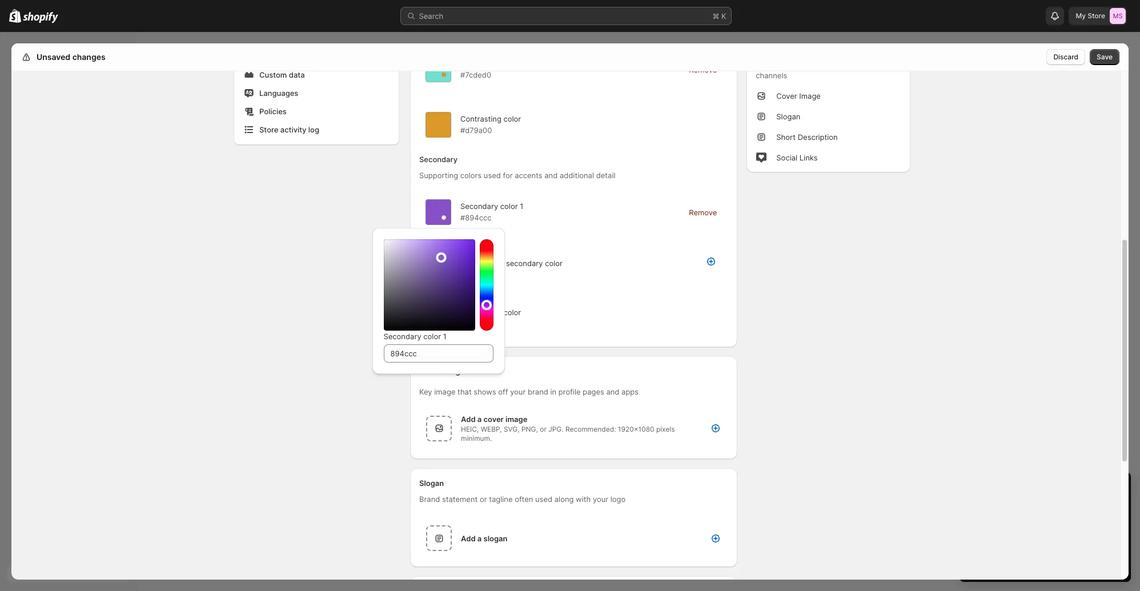 Task type: describe. For each thing, give the bounding box(es) containing it.
1 vertical spatial or
[[480, 495, 487, 504]]

1 horizontal spatial store
[[1088, 11, 1106, 20]]

color right secondary
[[545, 259, 563, 268]]

pixels
[[657, 425, 675, 434]]

description
[[798, 133, 838, 142]]

add for add a slogan
[[461, 534, 476, 543]]

with
[[576, 495, 591, 504]]

some
[[788, 59, 807, 69]]

short description
[[777, 133, 838, 142]]

contrasting for #ffffff
[[461, 308, 502, 317]]

secondary for secondary color 1 #894ccc
[[461, 202, 499, 211]]

detail
[[597, 171, 616, 180]]

custom
[[260, 70, 287, 79]]

off
[[499, 388, 508, 397]]

save
[[1098, 53, 1113, 61]]

contrasting color #d79a00
[[461, 114, 521, 135]]

add for add another secondary color
[[461, 259, 475, 268]]

jpg.
[[549, 425, 564, 434]]

unsaved changes
[[37, 52, 106, 62]]

colors
[[461, 171, 482, 180]]

1 vertical spatial apps
[[622, 388, 639, 397]]

cover
[[484, 415, 504, 424]]

another
[[477, 259, 504, 268]]

1 vertical spatial cover
[[420, 367, 441, 376]]

in
[[551, 388, 557, 397]]

0 vertical spatial image
[[435, 388, 456, 397]]

0 vertical spatial image
[[800, 91, 821, 101]]

social
[[777, 153, 798, 162]]

my
[[1077, 11, 1087, 20]]

1 for secondary color 1
[[443, 332, 447, 341]]

minimum.
[[461, 434, 492, 443]]

short
[[777, 133, 796, 142]]

add another secondary color
[[461, 259, 563, 268]]

supporting colors used for accents and additional detail
[[420, 171, 616, 180]]

color for secondary color 1
[[424, 332, 441, 341]]

accents
[[515, 171, 543, 180]]

1 vertical spatial image
[[443, 367, 465, 376]]

or inside add a cover image heic, webp, svg, png, or jpg. recommended: 1920×1080 pixels minimum.
[[540, 425, 547, 434]]

1920×1080
[[618, 425, 655, 434]]

1 horizontal spatial slogan
[[777, 112, 801, 121]]

1 vertical spatial and
[[545, 171, 558, 180]]

Secondary color 1 text field
[[384, 345, 494, 363]]

by
[[777, 59, 785, 69]]

secondary color 1
[[384, 332, 447, 341]]

png,
[[522, 425, 538, 434]]

0 vertical spatial cover
[[777, 91, 798, 101]]

brand
[[420, 495, 440, 504]]

1 horizontal spatial shopify image
[[23, 12, 58, 23]]

shows
[[474, 388, 497, 397]]

store activity log link
[[241, 122, 392, 138]]

secondary for secondary
[[420, 155, 458, 164]]

apps inside used by some apps and social media channels
[[809, 59, 826, 69]]

languages link
[[241, 85, 392, 101]]

logo
[[611, 495, 626, 504]]

0 vertical spatial your
[[511, 388, 526, 397]]

1 vertical spatial slogan
[[420, 479, 444, 488]]

1 for secondary color 1 #894ccc
[[520, 202, 524, 211]]

secondary
[[506, 259, 543, 268]]

secondary color 1 #894ccc
[[461, 202, 524, 222]]

save button
[[1091, 49, 1120, 65]]

settings
[[34, 52, 67, 62]]

0 horizontal spatial shopify image
[[9, 9, 21, 23]]

remove button for change icon
[[683, 204, 724, 220]]

#7cded0
[[461, 70, 492, 79]]

#894ccc
[[461, 213, 492, 222]]

often
[[515, 495, 534, 504]]

unsaved
[[37, 52, 70, 62]]

add for add a cover image heic, webp, svg, png, or jpg. recommended: 1920×1080 pixels minimum.
[[461, 415, 476, 424]]

links
[[800, 153, 818, 162]]

remove button for change image
[[683, 61, 724, 77]]

discard
[[1054, 53, 1079, 61]]

activity
[[281, 125, 307, 134]]

0 vertical spatial used
[[484, 171, 501, 180]]

custom data
[[260, 70, 305, 79]]

#ffffff
[[461, 320, 481, 329]]

channels
[[756, 71, 788, 80]]

changes
[[72, 52, 106, 62]]

tagline
[[489, 495, 513, 504]]

used by some apps and social media channels
[[756, 59, 887, 80]]

contrasting for #d79a00
[[461, 114, 502, 123]]

recommended:
[[566, 425, 616, 434]]

used
[[756, 59, 775, 69]]

custom data link
[[241, 67, 392, 83]]

search
[[419, 11, 444, 21]]



Task type: locate. For each thing, give the bounding box(es) containing it.
0 vertical spatial store
[[1088, 11, 1106, 20]]

brand statement or tagline often used along with your logo
[[420, 495, 626, 504]]

image
[[800, 91, 821, 101], [443, 367, 465, 376]]

along
[[555, 495, 574, 504]]

color down for
[[501, 202, 518, 211]]

webp,
[[481, 425, 502, 434]]

1 vertical spatial add
[[461, 415, 476, 424]]

slogan
[[777, 112, 801, 121], [420, 479, 444, 488]]

2 vertical spatial add
[[461, 534, 476, 543]]

apps right some
[[809, 59, 826, 69]]

contrasting up #d79a00
[[461, 114, 502, 123]]

heic,
[[461, 425, 479, 434]]

settings dialog
[[11, 0, 1129, 580]]

and right the accents
[[545, 171, 558, 180]]

0 horizontal spatial apps
[[622, 388, 639, 397]]

discard button
[[1047, 49, 1086, 65]]

0 horizontal spatial cover image
[[420, 367, 465, 376]]

contrasting up the '#ffffff'
[[461, 308, 502, 317]]

used left for
[[484, 171, 501, 180]]

0 horizontal spatial image
[[443, 367, 465, 376]]

0 vertical spatial cover image
[[777, 91, 821, 101]]

policies link
[[241, 103, 392, 119]]

store activity log
[[260, 125, 320, 134]]

1 horizontal spatial apps
[[809, 59, 826, 69]]

1 inside "secondary color 1 #894ccc"
[[520, 202, 524, 211]]

0 vertical spatial contrasting
[[461, 114, 502, 123]]

0 horizontal spatial slogan
[[420, 479, 444, 488]]

and right pages
[[607, 388, 620, 397]]

cover image down some
[[777, 91, 821, 101]]

1 down supporting colors used for accents and additional detail
[[520, 202, 524, 211]]

a up heic,
[[478, 415, 482, 424]]

color inside contrasting color #d79a00
[[504, 114, 521, 123]]

2 remove from the top
[[689, 208, 718, 217]]

2 a from the top
[[478, 534, 482, 543]]

contrasting color #ffffff
[[461, 308, 521, 329]]

policies
[[260, 107, 287, 116]]

add up heic,
[[461, 415, 476, 424]]

1 vertical spatial secondary
[[461, 202, 499, 211]]

brand
[[528, 388, 549, 397]]

1 vertical spatial contrasting
[[461, 308, 502, 317]]

0 horizontal spatial store
[[260, 125, 279, 134]]

for
[[503, 171, 513, 180]]

key image that shows off your brand in profile pages and apps
[[420, 388, 639, 397]]

or
[[540, 425, 547, 434], [480, 495, 487, 504]]

color
[[504, 114, 521, 123], [501, 202, 518, 211], [545, 259, 563, 268], [504, 308, 521, 317], [424, 332, 441, 341]]

⌘
[[713, 11, 720, 21]]

cover down channels
[[777, 91, 798, 101]]

secondary
[[420, 155, 458, 164], [461, 202, 499, 211], [384, 332, 422, 341]]

image right key
[[435, 388, 456, 397]]

remove for change image
[[689, 65, 718, 74]]

1 vertical spatial a
[[478, 534, 482, 543]]

remove button
[[683, 61, 724, 77], [683, 204, 724, 220]]

a left the slogan
[[478, 534, 482, 543]]

add inside add a cover image heic, webp, svg, png, or jpg. recommended: 1920×1080 pixels minimum.
[[461, 415, 476, 424]]

color down the add another secondary color
[[504, 308, 521, 317]]

1 horizontal spatial used
[[536, 495, 553, 504]]

cover
[[777, 91, 798, 101], [420, 367, 441, 376]]

key
[[420, 388, 432, 397]]

2 contrasting from the top
[[461, 308, 502, 317]]

2 remove button from the top
[[683, 204, 724, 220]]

image up svg, on the left
[[506, 415, 528, 424]]

1 up the "secondary color 1" text box
[[443, 332, 447, 341]]

1 horizontal spatial image
[[506, 415, 528, 424]]

2 horizontal spatial and
[[828, 59, 841, 69]]

remove for change icon
[[689, 208, 718, 217]]

your right off
[[511, 388, 526, 397]]

cover image down the "secondary color 1" text box
[[420, 367, 465, 376]]

secondary up #894ccc
[[461, 202, 499, 211]]

apps
[[809, 59, 826, 69], [622, 388, 639, 397]]

a for slogan
[[478, 534, 482, 543]]

3 days left in your trial element
[[960, 502, 1132, 582]]

my store image
[[1111, 8, 1127, 24]]

media
[[865, 59, 887, 69]]

1 vertical spatial store
[[260, 125, 279, 134]]

k
[[722, 11, 727, 21]]

and inside used by some apps and social media channels
[[828, 59, 841, 69]]

color for secondary color 1 #894ccc
[[501, 202, 518, 211]]

1 horizontal spatial cover image
[[777, 91, 821, 101]]

color inside "secondary color 1 #894ccc"
[[501, 202, 518, 211]]

1 horizontal spatial your
[[593, 495, 609, 504]]

0 vertical spatial remove
[[689, 65, 718, 74]]

apps right pages
[[622, 388, 639, 397]]

cover image
[[777, 91, 821, 101], [420, 367, 465, 376]]

1 vertical spatial used
[[536, 495, 553, 504]]

0 vertical spatial a
[[478, 415, 482, 424]]

0 vertical spatial and
[[828, 59, 841, 69]]

and
[[828, 59, 841, 69], [545, 171, 558, 180], [607, 388, 620, 397]]

my store
[[1077, 11, 1106, 20]]

1 horizontal spatial 1
[[520, 202, 524, 211]]

1 horizontal spatial and
[[607, 388, 620, 397]]

slogan up short on the right
[[777, 112, 801, 121]]

a
[[478, 415, 482, 424], [478, 534, 482, 543]]

contrasting inside contrasting color #ffffff
[[461, 308, 502, 317]]

secondary inside "secondary color 1 #894ccc"
[[461, 202, 499, 211]]

color for contrasting color #ffffff
[[504, 308, 521, 317]]

statement
[[442, 495, 478, 504]]

0 horizontal spatial or
[[480, 495, 487, 504]]

#d79a00
[[461, 126, 492, 135]]

0 horizontal spatial your
[[511, 388, 526, 397]]

1 horizontal spatial image
[[800, 91, 821, 101]]

social
[[843, 59, 863, 69]]

supporting
[[420, 171, 458, 180]]

0 horizontal spatial image
[[435, 388, 456, 397]]

1 horizontal spatial or
[[540, 425, 547, 434]]

secondary up supporting at the top
[[420, 155, 458, 164]]

0 vertical spatial add
[[461, 259, 475, 268]]

0 vertical spatial apps
[[809, 59, 826, 69]]

used
[[484, 171, 501, 180], [536, 495, 553, 504]]

0 vertical spatial or
[[540, 425, 547, 434]]

2 vertical spatial secondary
[[384, 332, 422, 341]]

cover down the "secondary color 1" text box
[[420, 367, 441, 376]]

pages
[[583, 388, 605, 397]]

1 vertical spatial remove button
[[683, 204, 724, 220]]

store
[[1088, 11, 1106, 20], [260, 125, 279, 134]]

data
[[289, 70, 305, 79]]

additional
[[560, 171, 594, 180]]

1 vertical spatial remove
[[689, 208, 718, 217]]

1
[[520, 202, 524, 211], [443, 332, 447, 341]]

your
[[511, 388, 526, 397], [593, 495, 609, 504]]

image down used by some apps and social media channels
[[800, 91, 821, 101]]

store down the policies on the top
[[260, 125, 279, 134]]

image inside add a cover image heic, webp, svg, png, or jpg. recommended: 1920×1080 pixels minimum.
[[506, 415, 528, 424]]

⌘ k
[[713, 11, 727, 21]]

a inside add a cover image heic, webp, svg, png, or jpg. recommended: 1920×1080 pixels minimum.
[[478, 415, 482, 424]]

remove
[[689, 65, 718, 74], [689, 208, 718, 217]]

0 horizontal spatial and
[[545, 171, 558, 180]]

dialog
[[1134, 43, 1141, 580]]

1 vertical spatial image
[[506, 415, 528, 424]]

1 vertical spatial 1
[[443, 332, 447, 341]]

0 vertical spatial slogan
[[777, 112, 801, 121]]

add left the slogan
[[461, 534, 476, 543]]

shopify image
[[9, 9, 21, 23], [23, 12, 58, 23]]

add a cover image heic, webp, svg, png, or jpg. recommended: 1920×1080 pixels minimum.
[[461, 415, 675, 443]]

contrasting
[[461, 114, 502, 123], [461, 308, 502, 317]]

add left another
[[461, 259, 475, 268]]

slogan up the brand
[[420, 479, 444, 488]]

change image
[[442, 216, 447, 220]]

color up for
[[504, 114, 521, 123]]

image down the "secondary color 1" text box
[[443, 367, 465, 376]]

color up the "secondary color 1" text box
[[424, 332, 441, 341]]

slogan
[[484, 534, 508, 543]]

1 a from the top
[[478, 415, 482, 424]]

0 vertical spatial 1
[[520, 202, 524, 211]]

used right 'often' at the bottom of the page
[[536, 495, 553, 504]]

store right my
[[1088, 11, 1106, 20]]

your right with
[[593, 495, 609, 504]]

2 vertical spatial and
[[607, 388, 620, 397]]

1 vertical spatial your
[[593, 495, 609, 504]]

image
[[435, 388, 456, 397], [506, 415, 528, 424]]

languages
[[260, 89, 299, 98]]

0 horizontal spatial cover
[[420, 367, 441, 376]]

color inside contrasting color #ffffff
[[504, 308, 521, 317]]

1 vertical spatial cover image
[[420, 367, 465, 376]]

1 remove from the top
[[689, 65, 718, 74]]

store inside settings dialog
[[260, 125, 279, 134]]

svg,
[[504, 425, 520, 434]]

1 contrasting from the top
[[461, 114, 502, 123]]

add
[[461, 259, 475, 268], [461, 415, 476, 424], [461, 534, 476, 543]]

secondary up the "secondary color 1" text box
[[384, 332, 422, 341]]

contrasting inside contrasting color #d79a00
[[461, 114, 502, 123]]

1 remove button from the top
[[683, 61, 724, 77]]

0 vertical spatial secondary
[[420, 155, 458, 164]]

0 horizontal spatial used
[[484, 171, 501, 180]]

change image
[[442, 73, 447, 77]]

social links
[[777, 153, 818, 162]]

or left tagline
[[480, 495, 487, 504]]

color for contrasting color #d79a00
[[504, 114, 521, 123]]

add a slogan
[[461, 534, 508, 543]]

and left social
[[828, 59, 841, 69]]

profile
[[559, 388, 581, 397]]

log
[[309, 125, 320, 134]]

0 vertical spatial remove button
[[683, 61, 724, 77]]

or left jpg.
[[540, 425, 547, 434]]

secondary for secondary color 1
[[384, 332, 422, 341]]

that
[[458, 388, 472, 397]]

1 horizontal spatial cover
[[777, 91, 798, 101]]

0 horizontal spatial 1
[[443, 332, 447, 341]]

a for cover
[[478, 415, 482, 424]]



Task type: vqa. For each thing, say whether or not it's contained in the screenshot.
You to the right
no



